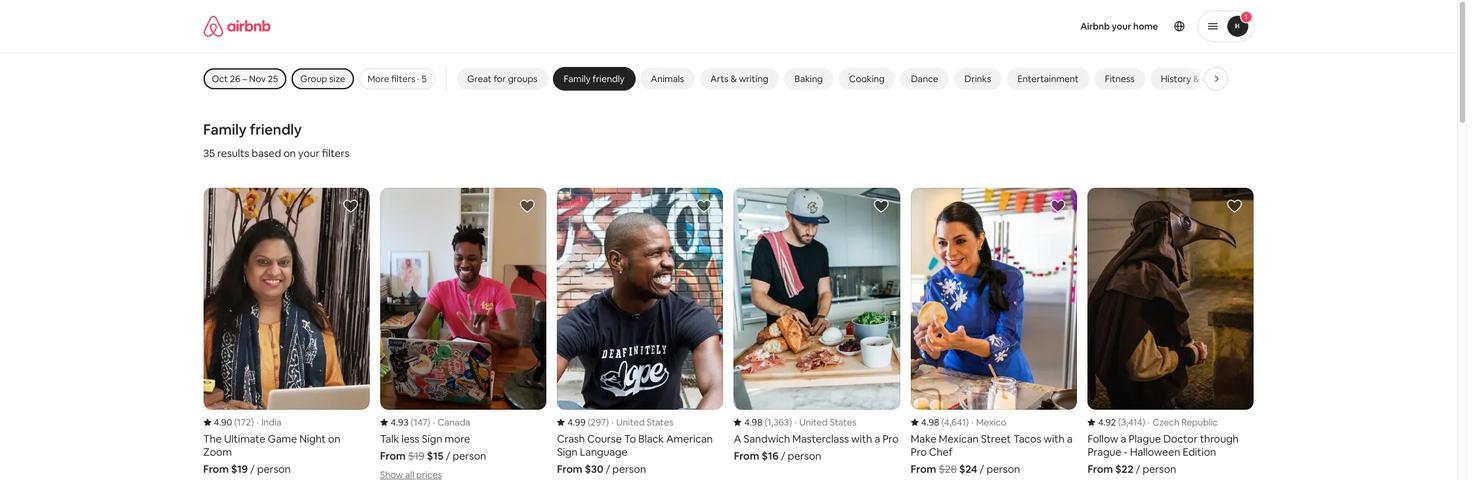 Task type: describe. For each thing, give the bounding box(es) containing it.
1 vertical spatial friendly
[[250, 120, 302, 139]]

dance element
[[912, 73, 939, 85]]

4.98 for from
[[922, 416, 940, 428]]

follow a plague doctor through prague - halloween edition group
[[1088, 188, 1255, 476]]

history & culture button
[[1151, 68, 1243, 90]]

( for from $22 / person
[[1119, 416, 1122, 428]]

/ inside talk less sign more group
[[446, 449, 451, 463]]

( inside talk less sign more group
[[411, 416, 414, 428]]

republic
[[1182, 416, 1218, 428]]

· for 4.99 ( 297 )
[[612, 416, 614, 428]]

united for from $30 / person
[[617, 416, 645, 428]]

drinks element
[[965, 73, 992, 85]]

· united states for from $30 / person
[[612, 416, 674, 428]]

( for from $19 / person
[[234, 416, 237, 428]]

save this experience image
[[874, 198, 890, 214]]

animals button
[[641, 68, 695, 90]]

4.99
[[568, 416, 586, 428]]

a sandwich masterclass with a pro group
[[734, 188, 901, 463]]

& for arts
[[731, 73, 737, 85]]

united for from $16 / person
[[800, 416, 828, 428]]

from $19 / person
[[203, 462, 291, 476]]

arts
[[711, 73, 729, 85]]

great for groups button
[[457, 68, 548, 90]]

fitness
[[1106, 73, 1135, 85]]

& for history
[[1194, 73, 1200, 85]]

arts & writing
[[711, 73, 769, 85]]

$24
[[960, 462, 978, 476]]

· for 4.98 ( 1,363 )
[[795, 416, 797, 428]]

cooking button
[[839, 68, 896, 90]]

4.92
[[1099, 416, 1117, 428]]

on
[[284, 147, 296, 160]]

( for from $30 / person
[[588, 416, 591, 428]]

1,363
[[768, 416, 789, 428]]

) inside make mexican street tacos with a pro chef group
[[966, 416, 969, 428]]

· for 4.92 ( 3,414 )
[[1149, 416, 1151, 428]]

$22
[[1116, 462, 1134, 476]]

history
[[1162, 73, 1192, 85]]

czech
[[1153, 416, 1180, 428]]

4.93 ( 147 )
[[391, 416, 431, 428]]

172
[[237, 416, 251, 428]]

talk less sign more group
[[380, 188, 547, 480]]

results
[[217, 147, 249, 160]]

great
[[468, 73, 492, 85]]

0 horizontal spatial filters
[[322, 147, 350, 160]]

147
[[414, 416, 428, 428]]

4.98 ( 1,363 )
[[745, 416, 792, 428]]

/ inside make mexican street tacos with a pro chef group
[[980, 462, 985, 476]]

4.99 ( 297 )
[[568, 416, 609, 428]]

more
[[368, 73, 389, 85]]

4,641
[[945, 416, 966, 428]]

0 vertical spatial filters
[[391, 73, 416, 85]]

from $28 $24 / person
[[911, 462, 1021, 476]]

· india
[[257, 416, 282, 428]]

family friendly element
[[564, 73, 625, 85]]

297
[[591, 416, 606, 428]]

history & culture
[[1162, 73, 1232, 85]]

( for from $16 / person
[[765, 416, 768, 428]]

person for from $16 / person
[[788, 449, 822, 463]]

rating 4.90 out of 5; 172 reviews image
[[203, 416, 254, 428]]

1 button
[[1198, 11, 1255, 42]]

mexico
[[977, 416, 1007, 428]]

from $22 / person
[[1088, 462, 1177, 476]]

0 horizontal spatial your
[[298, 147, 320, 160]]

canada
[[438, 416, 471, 428]]

4.90 ( 172 )
[[214, 416, 254, 428]]

friendly inside button
[[593, 73, 625, 85]]

· for 4.93 ( 147 )
[[433, 416, 435, 428]]

$19 for $15
[[408, 449, 425, 463]]

( inside make mexican street tacos with a pro chef group
[[942, 416, 945, 428]]

airbnb your home link
[[1073, 12, 1167, 40]]

for
[[494, 73, 506, 85]]

save this experience image for from $19 / person
[[343, 198, 359, 214]]

person for from $22 / person
[[1143, 462, 1177, 476]]

culture
[[1202, 73, 1232, 85]]

person for from $30 / person
[[613, 462, 647, 476]]

based
[[252, 147, 281, 160]]

family friendly button
[[554, 68, 635, 90]]

/ for from $30 / person
[[606, 462, 610, 476]]

make mexican street tacos with a pro chef group
[[911, 188, 1078, 480]]

airbnb
[[1081, 20, 1111, 32]]

4.90
[[214, 416, 232, 428]]

4.98 for from $16
[[745, 416, 763, 428]]

4.93
[[391, 416, 409, 428]]

4.98 ( 4,641 )
[[922, 416, 969, 428]]

cooking
[[850, 73, 885, 85]]

baking element
[[795, 73, 823, 85]]

crash course to black american sign language group
[[557, 188, 724, 476]]

rating 4.99 out of 5; 297 reviews image
[[557, 416, 609, 428]]

baking
[[795, 73, 823, 85]]

home
[[1134, 20, 1159, 32]]

from for from $28 $24 / person
[[911, 462, 937, 476]]

groups
[[508, 73, 538, 85]]

great for groups element
[[468, 73, 538, 85]]



Task type: vqa. For each thing, say whether or not it's contained in the screenshot.
map at the bottom of the page
no



Task type: locate. For each thing, give the bounding box(es) containing it.
0 horizontal spatial $19
[[231, 462, 248, 476]]

states right 297 in the left of the page
[[647, 416, 674, 428]]

1 states from the left
[[647, 416, 674, 428]]

rating 4.92 out of 5; 3,414 reviews image
[[1088, 416, 1146, 428]]

united right 1,363
[[800, 416, 828, 428]]

6 ( from the left
[[1119, 416, 1122, 428]]

1 horizontal spatial 4.98
[[922, 416, 940, 428]]

2 4.98 from the left
[[922, 416, 940, 428]]

$28
[[939, 462, 957, 476]]

0 horizontal spatial states
[[647, 416, 674, 428]]

3 ( from the left
[[588, 416, 591, 428]]

person inside make mexican street tacos with a pro chef group
[[987, 462, 1021, 476]]

your left home
[[1113, 20, 1132, 32]]

arts & writing element
[[711, 73, 769, 85]]

from left $22
[[1088, 462, 1114, 476]]

from inside make mexican street tacos with a pro chef group
[[911, 462, 937, 476]]

) up from $16 / person
[[789, 416, 792, 428]]

from inside follow a plague doctor through prague - halloween edition group
[[1088, 462, 1114, 476]]

1 vertical spatial your
[[298, 147, 320, 160]]

· mexico
[[972, 416, 1007, 428]]

$30
[[585, 462, 604, 476]]

· inside talk less sign more group
[[433, 416, 435, 428]]

· united states inside crash course to black american sign language group
[[612, 416, 674, 428]]

) inside a sandwich masterclass with a pro group
[[789, 416, 792, 428]]

from for from $19 / person
[[203, 462, 229, 476]]

) right 4.99
[[606, 416, 609, 428]]

4.98 inside a sandwich masterclass with a pro group
[[745, 416, 763, 428]]

1 4.98 from the left
[[745, 416, 763, 428]]

· right 1,363
[[795, 416, 797, 428]]

1 · united states from the left
[[612, 416, 674, 428]]

2 · united states from the left
[[795, 416, 857, 428]]

/ right the '$30'
[[606, 462, 610, 476]]

family
[[564, 73, 591, 85], [203, 120, 247, 139]]

$19 inside talk less sign more group
[[408, 449, 425, 463]]

person right the '$30'
[[613, 462, 647, 476]]

from left $28
[[911, 462, 937, 476]]

1 horizontal spatial states
[[830, 416, 857, 428]]

· inside crash course to black american sign language group
[[612, 416, 614, 428]]

) inside follow a plague doctor through prague - halloween edition group
[[1143, 416, 1146, 428]]

5 ( from the left
[[942, 416, 945, 428]]

from for from $19 $15 / person
[[380, 449, 406, 463]]

5
[[422, 73, 427, 85]]

writing
[[739, 73, 769, 85]]

from inside a sandwich masterclass with a pro group
[[734, 449, 760, 463]]

1 horizontal spatial filters
[[391, 73, 416, 85]]

person down india
[[257, 462, 291, 476]]

from for from $22 / person
[[1088, 462, 1114, 476]]

1 horizontal spatial $19
[[408, 449, 425, 463]]

person right $22
[[1143, 462, 1177, 476]]

from left the '$30'
[[557, 462, 583, 476]]

4 ( from the left
[[765, 416, 768, 428]]

3,414
[[1122, 416, 1143, 428]]

save this experience image for from $22 / person
[[1228, 198, 1244, 214]]

entertainment button
[[1008, 68, 1090, 90]]

/ right $24
[[980, 462, 985, 476]]

baking button
[[785, 68, 834, 90]]

$16
[[762, 449, 779, 463]]

1 horizontal spatial family
[[564, 73, 591, 85]]

drinks button
[[955, 68, 1002, 90]]

) for from $30 / person
[[606, 416, 609, 428]]

person for from $19 / person
[[257, 462, 291, 476]]

/ inside a sandwich masterclass with a pro group
[[781, 449, 786, 463]]

0 horizontal spatial 4.98
[[745, 416, 763, 428]]

2 & from the left
[[1194, 73, 1200, 85]]

/ inside follow a plague doctor through prague - halloween edition group
[[1136, 462, 1141, 476]]

) for from $16 / person
[[789, 416, 792, 428]]

dance
[[912, 73, 939, 85]]

states
[[647, 416, 674, 428], [830, 416, 857, 428]]

3 save this experience image from the left
[[697, 198, 713, 214]]

united inside a sandwich masterclass with a pro group
[[800, 416, 828, 428]]

friendly up 35 results based on your filters
[[250, 120, 302, 139]]

united
[[617, 416, 645, 428], [800, 416, 828, 428]]

2 ) from the left
[[428, 416, 431, 428]]

family friendly inside button
[[564, 73, 625, 85]]

person inside talk less sign more group
[[453, 449, 487, 463]]

from inside talk less sign more group
[[380, 449, 406, 463]]

( inside crash course to black american sign language group
[[588, 416, 591, 428]]

2 united from the left
[[800, 416, 828, 428]]

0 vertical spatial family
[[564, 73, 591, 85]]

) inside crash course to black american sign language group
[[606, 416, 609, 428]]

from down 4.93 at the left of the page
[[380, 449, 406, 463]]

( left · mexico
[[942, 416, 945, 428]]

history & culture element
[[1162, 73, 1232, 85]]

/ inside crash course to black american sign language group
[[606, 462, 610, 476]]

drinks
[[965, 73, 992, 85]]

· right 297 in the left of the page
[[612, 416, 614, 428]]

0 horizontal spatial united
[[617, 416, 645, 428]]

( inside a sandwich masterclass with a pro group
[[765, 416, 768, 428]]

entertainment
[[1018, 73, 1079, 85]]

3 ) from the left
[[606, 416, 609, 428]]

great for groups
[[468, 73, 538, 85]]

/
[[446, 449, 451, 463], [781, 449, 786, 463], [250, 462, 255, 476], [606, 462, 610, 476], [980, 462, 985, 476], [1136, 462, 1141, 476]]

6 ) from the left
[[1143, 416, 1146, 428]]

2 states from the left
[[830, 416, 857, 428]]

) inside talk less sign more group
[[428, 416, 431, 428]]

4.98 left 1,363
[[745, 416, 763, 428]]

person inside follow a plague doctor through prague - halloween edition group
[[1143, 462, 1177, 476]]

from for from $16 / person
[[734, 449, 760, 463]]

0 horizontal spatial family friendly
[[203, 120, 302, 139]]

( inside follow a plague doctor through prague - halloween edition group
[[1119, 416, 1122, 428]]

) left · mexico
[[966, 416, 969, 428]]

from $30 / person
[[557, 462, 647, 476]]

person inside crash course to black american sign language group
[[613, 462, 647, 476]]

person right $24
[[987, 462, 1021, 476]]

4.92 ( 3,414 )
[[1099, 416, 1146, 428]]

/ for from $16 / person
[[781, 449, 786, 463]]

( right 4.93 at the left of the page
[[411, 416, 414, 428]]

( right 4.99
[[588, 416, 591, 428]]

· left 5
[[418, 73, 420, 85]]

$19 left the "$15"
[[408, 449, 425, 463]]

(
[[234, 416, 237, 428], [411, 416, 414, 428], [588, 416, 591, 428], [765, 416, 768, 428], [942, 416, 945, 428], [1119, 416, 1122, 428]]

friendly
[[593, 73, 625, 85], [250, 120, 302, 139]]

your
[[1113, 20, 1132, 32], [298, 147, 320, 160]]

from for from $30 / person
[[557, 462, 583, 476]]

0 horizontal spatial family
[[203, 120, 247, 139]]

· inside the ultimate game night on zoom 'group'
[[257, 416, 259, 428]]

india
[[261, 416, 282, 428]]

/ down 172 at the bottom left of the page
[[250, 462, 255, 476]]

from inside crash course to black american sign language group
[[557, 462, 583, 476]]

· inside follow a plague doctor through prague - halloween edition group
[[1149, 416, 1151, 428]]

& left culture
[[1194, 73, 1200, 85]]

· right 4,641
[[972, 416, 974, 428]]

united inside crash course to black american sign language group
[[617, 416, 645, 428]]

1 ) from the left
[[251, 416, 254, 428]]

$15
[[427, 449, 444, 463]]

4 save this experience image from the left
[[1051, 198, 1067, 214]]

family up results
[[203, 120, 247, 139]]

save this experience image inside talk less sign more group
[[520, 198, 536, 214]]

save this experience image for from $30 / person
[[697, 198, 713, 214]]

person inside the ultimate game night on zoom 'group'
[[257, 462, 291, 476]]

filters
[[391, 73, 416, 85], [322, 147, 350, 160]]

from $16 / person
[[734, 449, 822, 463]]

from inside the ultimate game night on zoom 'group'
[[203, 462, 229, 476]]

/ right $22
[[1136, 462, 1141, 476]]

1 & from the left
[[731, 73, 737, 85]]

& right arts
[[731, 73, 737, 85]]

1 save this experience image from the left
[[343, 198, 359, 214]]

states for from $30 / person
[[647, 416, 674, 428]]

profile element
[[843, 0, 1255, 53]]

$19 inside the ultimate game night on zoom 'group'
[[231, 462, 248, 476]]

states inside crash course to black american sign language group
[[647, 416, 674, 428]]

2 ( from the left
[[411, 416, 414, 428]]

1 vertical spatial family
[[203, 120, 247, 139]]

rating 4.93 out of 5; 147 reviews image
[[380, 416, 431, 428]]

( up $16 at the bottom
[[765, 416, 768, 428]]

states for from $16 / person
[[830, 416, 857, 428]]

person inside a sandwich masterclass with a pro group
[[788, 449, 822, 463]]

2 save this experience image from the left
[[520, 198, 536, 214]]

&
[[731, 73, 737, 85], [1194, 73, 1200, 85]]

4.98 left 4,641
[[922, 416, 940, 428]]

person right $16 at the bottom
[[788, 449, 822, 463]]

/ for from $22 / person
[[1136, 462, 1141, 476]]

) left the · india
[[251, 416, 254, 428]]

dance button
[[901, 68, 949, 90]]

more filters · 5
[[368, 73, 427, 85]]

rating 4.98 out of 5; 4,641 reviews image
[[911, 416, 969, 428]]

· for 4.98 ( 4,641 )
[[972, 416, 974, 428]]

0 horizontal spatial friendly
[[250, 120, 302, 139]]

1 horizontal spatial friendly
[[593, 73, 625, 85]]

from down 4.90
[[203, 462, 229, 476]]

arts & writing button
[[700, 68, 779, 90]]

cooking element
[[850, 73, 885, 85]]

0 horizontal spatial · united states
[[612, 416, 674, 428]]

4.98 inside make mexican street tacos with a pro chef group
[[922, 416, 940, 428]]

4.98
[[745, 416, 763, 428], [922, 416, 940, 428]]

· canada
[[433, 416, 471, 428]]

· inside a sandwich masterclass with a pro group
[[795, 416, 797, 428]]

family inside button
[[564, 73, 591, 85]]

1 horizontal spatial your
[[1113, 20, 1132, 32]]

united right 297 in the left of the page
[[617, 416, 645, 428]]

1 ( from the left
[[234, 416, 237, 428]]

rating 4.98 out of 5; 1,363 reviews image
[[734, 416, 792, 428]]

your inside the airbnb your home link
[[1113, 20, 1132, 32]]

1 vertical spatial filters
[[322, 147, 350, 160]]

person
[[453, 449, 487, 463], [788, 449, 822, 463], [257, 462, 291, 476], [613, 462, 647, 476], [987, 462, 1021, 476], [1143, 462, 1177, 476]]

family right groups
[[564, 73, 591, 85]]

5 save this experience image from the left
[[1228, 198, 1244, 214]]

4 ) from the left
[[789, 416, 792, 428]]

) for from $19 / person
[[251, 416, 254, 428]]

) for from $22 / person
[[1143, 416, 1146, 428]]

·
[[418, 73, 420, 85], [257, 416, 259, 428], [433, 416, 435, 428], [612, 416, 614, 428], [795, 416, 797, 428], [972, 416, 974, 428], [1149, 416, 1151, 428]]

· united states inside a sandwich masterclass with a pro group
[[795, 416, 857, 428]]

animals
[[651, 73, 685, 85]]

0 horizontal spatial &
[[731, 73, 737, 85]]

· right 172 at the bottom left of the page
[[257, 416, 259, 428]]

· united states right 1,363
[[795, 416, 857, 428]]

· inside make mexican street tacos with a pro chef group
[[972, 416, 974, 428]]

1 horizontal spatial · united states
[[795, 416, 857, 428]]

the ultimate game night on zoom group
[[203, 188, 370, 476]]

( right 4.92
[[1119, 416, 1122, 428]]

save this experience image
[[343, 198, 359, 214], [520, 198, 536, 214], [697, 198, 713, 214], [1051, 198, 1067, 214], [1228, 198, 1244, 214]]

) left czech
[[1143, 416, 1146, 428]]

) left · canada
[[428, 416, 431, 428]]

from $19 $15 / person
[[380, 449, 487, 463]]

$19 for /
[[231, 462, 248, 476]]

/ for from $19 / person
[[250, 462, 255, 476]]

1 horizontal spatial united
[[800, 416, 828, 428]]

( right 4.90
[[234, 416, 237, 428]]

· united states
[[612, 416, 674, 428], [795, 416, 857, 428]]

your right the 'on'
[[298, 147, 320, 160]]

friendly left "animals" element on the left
[[593, 73, 625, 85]]

)
[[251, 416, 254, 428], [428, 416, 431, 428], [606, 416, 609, 428], [789, 416, 792, 428], [966, 416, 969, 428], [1143, 416, 1146, 428]]

1
[[1245, 12, 1248, 21]]

0 vertical spatial family friendly
[[564, 73, 625, 85]]

filters right the 'on'
[[322, 147, 350, 160]]

/ inside the ultimate game night on zoom 'group'
[[250, 462, 255, 476]]

fitness button
[[1095, 68, 1146, 90]]

· united states for from $16 / person
[[795, 416, 857, 428]]

$19 down 172 at the bottom left of the page
[[231, 462, 248, 476]]

1 vertical spatial family friendly
[[203, 120, 302, 139]]

states right 1,363
[[830, 416, 857, 428]]

· united states right 297 in the left of the page
[[612, 416, 674, 428]]

) inside the ultimate game night on zoom 'group'
[[251, 416, 254, 428]]

$19
[[408, 449, 425, 463], [231, 462, 248, 476]]

states inside a sandwich masterclass with a pro group
[[830, 416, 857, 428]]

0 vertical spatial your
[[1113, 20, 1132, 32]]

5 ) from the left
[[966, 416, 969, 428]]

35 results based on your filters
[[203, 147, 350, 160]]

airbnb your home
[[1081, 20, 1159, 32]]

from
[[380, 449, 406, 463], [734, 449, 760, 463], [203, 462, 229, 476], [557, 462, 583, 476], [911, 462, 937, 476], [1088, 462, 1114, 476]]

/ right $16 at the bottom
[[781, 449, 786, 463]]

· right the 147 at the bottom left of page
[[433, 416, 435, 428]]

person right the "$15"
[[453, 449, 487, 463]]

1 horizontal spatial &
[[1194, 73, 1200, 85]]

family friendly
[[564, 73, 625, 85], [203, 120, 302, 139]]

0 vertical spatial friendly
[[593, 73, 625, 85]]

filters left 5
[[391, 73, 416, 85]]

/ right the "$15"
[[446, 449, 451, 463]]

1 horizontal spatial family friendly
[[564, 73, 625, 85]]

· for 4.90 ( 172 )
[[257, 416, 259, 428]]

from left $16 at the bottom
[[734, 449, 760, 463]]

35
[[203, 147, 215, 160]]

1 united from the left
[[617, 416, 645, 428]]

fitness element
[[1106, 73, 1135, 85]]

( inside the ultimate game night on zoom 'group'
[[234, 416, 237, 428]]

animals element
[[651, 73, 685, 85]]

· left czech
[[1149, 416, 1151, 428]]

entertainment element
[[1018, 73, 1079, 85]]

· czech republic
[[1149, 416, 1218, 428]]



